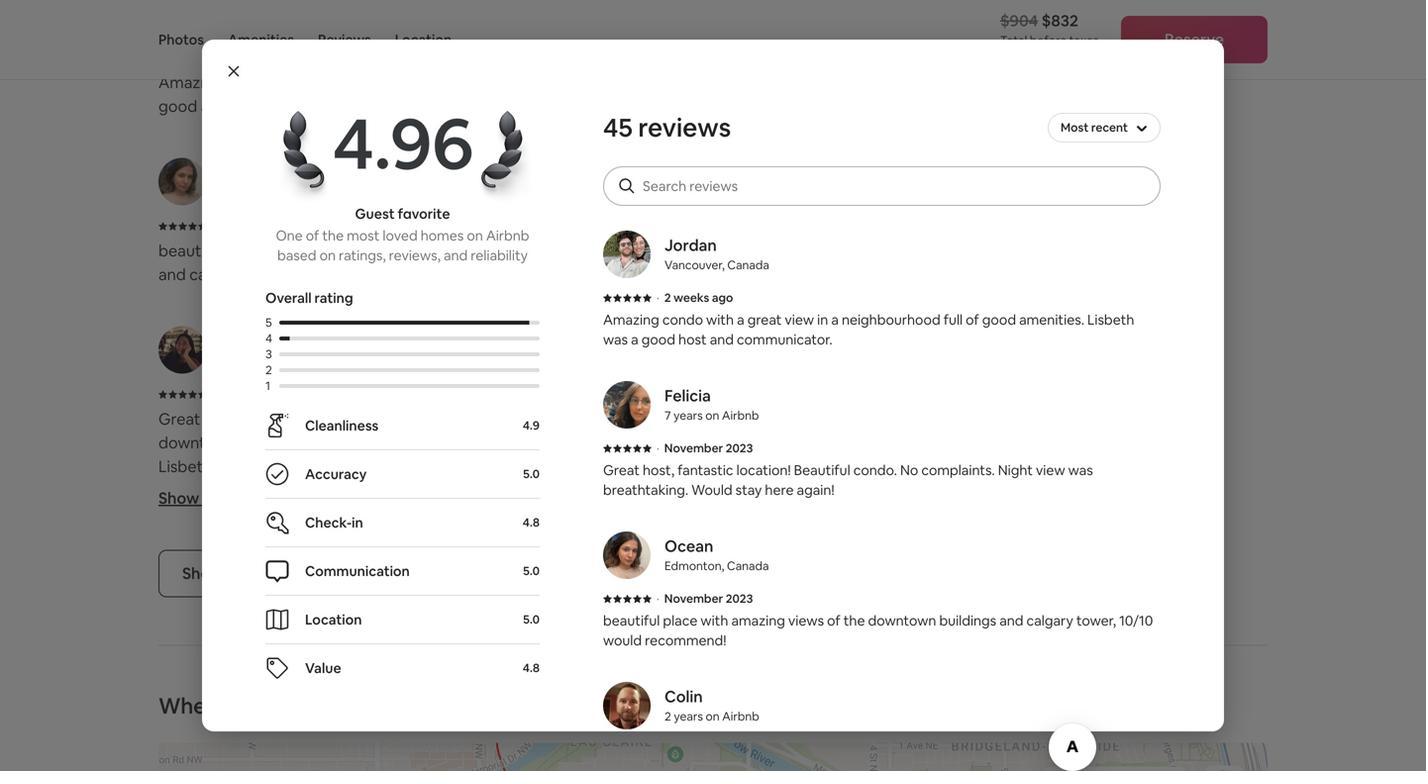 Task type: locate. For each thing, give the bounding box(es) containing it.
1 vertical spatial 10/10
[[1120, 612, 1154, 630]]

stay down the accuracy
[[303, 504, 334, 525]]

be
[[268, 457, 287, 477], [287, 693, 313, 721]]

1 horizontal spatial communicator.
[[737, 331, 833, 349]]

3 · from the top
[[657, 592, 660, 607]]

place down ocean
[[663, 612, 698, 630]]

felicia image
[[721, 0, 769, 37], [721, 0, 769, 37], [603, 382, 651, 429], [603, 382, 651, 429]]

and inside guest favorite one of the most loved homes on airbnb based on ratings, reviews, and reliability
[[444, 247, 468, 265]]

location! inside list
[[874, 72, 936, 93]]

edmonton, down ocean
[[665, 559, 725, 574]]

host
[[1030, 409, 1065, 429]]

1 vertical spatial breathtaking.
[[603, 482, 689, 499]]

· for ocean
[[657, 592, 660, 607]]

· november 2023 down the felicia 7 years on airbnb
[[657, 441, 754, 456]]

0 horizontal spatial stay
[[303, 504, 334, 525]]

· for jordan
[[657, 290, 660, 306]]

location!
[[874, 72, 936, 93], [737, 462, 791, 480]]

2 vertical spatial 5.0
[[523, 612, 540, 628]]

amazing inside 4.96 dialog
[[603, 311, 660, 329]]

1 horizontal spatial tower,
[[1077, 612, 1117, 630]]

november down the felicia 7 years on airbnb
[[665, 441, 724, 456]]

reviews
[[639, 111, 731, 144], [268, 564, 325, 584]]

good down great place. close to everything and great views. very clean and tidy.
[[983, 311, 1017, 329]]

2
[[220, 49, 228, 67], [665, 290, 671, 306], [266, 363, 272, 378], [665, 710, 672, 725]]

again! inside 4.96 dialog
[[797, 482, 835, 499]]

1 vertical spatial 5.0
[[523, 564, 540, 579]]

complaints. up recent
[[1085, 72, 1170, 93]]

1 vertical spatial full
[[944, 311, 963, 329]]

vancouver, up 2 weeks ago
[[220, 15, 290, 33]]

0 vertical spatial 5.0
[[523, 467, 540, 482]]

show more button
[[159, 487, 242, 511]]

0 horizontal spatial full
[[548, 72, 570, 93]]

fantastic down 7 years on airbnb
[[806, 72, 870, 93]]

0 horizontal spatial ago
[[276, 49, 301, 67]]

november down ocean edmonton, canada
[[665, 592, 724, 607]]

2 horizontal spatial great
[[990, 241, 1030, 261]]

list
[[151, 0, 1276, 550]]

2 vertical spatial again!
[[337, 504, 380, 525]]

canada inside scarlett bedford, canada
[[278, 352, 327, 370]]

condo up recommend.
[[880, 409, 927, 429]]

2 4.8 from the top
[[523, 661, 540, 676]]

november 2023 for bedford, canada
[[220, 386, 324, 404]]

vancouver, inside jordan vancouver, canada
[[665, 258, 725, 273]]

great stay! loved the condo and location . host is amazing ! definitely would highly recommend.
[[721, 409, 1152, 453]]

1 · from the top
[[657, 290, 660, 306]]

1 vertical spatial 4.8
[[523, 661, 540, 676]]

november 2023 down 3
[[220, 386, 324, 404]]

canada inside ocean edmonton, canada
[[727, 559, 769, 574]]

1 horizontal spatial location!
[[874, 72, 936, 93]]

1 horizontal spatial weeks
[[674, 290, 710, 306]]

great down reviews
[[324, 72, 363, 93]]

weeks
[[231, 49, 273, 67], [674, 290, 710, 306]]

close
[[814, 241, 854, 261]]

lisbeth up reasonable
[[159, 457, 212, 477]]

location! down 7 years on airbnb
[[874, 72, 936, 93]]

2 horizontal spatial lisbeth
[[1088, 311, 1135, 329]]

2 vertical spatial years
[[674, 710, 703, 725]]

here down restaurants
[[290, 457, 323, 477]]

was
[[336, 96, 364, 116], [802, 96, 830, 116], [603, 331, 628, 349], [1069, 462, 1094, 480]]

· for felicia
[[657, 441, 660, 456]]

communicator. inside 4.96 dialog
[[737, 331, 833, 349]]

buildings
[[543, 241, 608, 261], [940, 612, 997, 630]]

on
[[831, 15, 847, 33], [467, 227, 483, 245], [320, 247, 336, 265], [706, 408, 720, 424], [706, 710, 720, 725]]

recommend! down "homes"
[[385, 264, 479, 285]]

0 vertical spatial no
[[1061, 72, 1082, 93]]

to right close
[[858, 241, 874, 261]]

breathtaking.
[[834, 96, 931, 116], [603, 482, 689, 499]]

no inside 4.96 dialog
[[901, 462, 919, 480]]

0 horizontal spatial vancouver,
[[220, 15, 290, 33]]

great host, fantastic location! beautiful condo. no complaints. night view was breathtaking. would stay here again!
[[721, 72, 1170, 116], [603, 462, 1094, 499]]

1 horizontal spatial edmonton,
[[665, 559, 725, 574]]

location right reviews button
[[395, 31, 452, 49]]

show inside button
[[159, 488, 199, 509]]

great inside 4.96 dialog
[[603, 462, 640, 480]]

1 horizontal spatial breathtaking.
[[834, 96, 931, 116]]

reasonable
[[159, 481, 239, 501]]

0 vertical spatial show
[[159, 488, 199, 509]]

colin inside colin 2 years on airbnb
[[665, 687, 703, 708]]

of
[[573, 72, 589, 93], [306, 227, 319, 245], [415, 241, 430, 261], [966, 311, 980, 329], [828, 612, 841, 630]]

host, inside 4.96 dialog
[[643, 462, 675, 480]]

ago down jordan vancouver, canada
[[712, 290, 734, 306]]

0 horizontal spatial beautiful
[[159, 241, 223, 261]]

1 location from the left
[[204, 409, 263, 429]]

jordan image inside 4.96 dialog
[[603, 231, 651, 278]]

no inside list
[[1061, 72, 1082, 93]]

stay
[[985, 96, 1015, 116], [736, 482, 762, 499], [303, 504, 334, 525]]

beautiful down highly on the right bottom
[[794, 462, 851, 480]]

location up value
[[305, 611, 362, 629]]

0 horizontal spatial neighbourhood
[[431, 72, 544, 93]]

0 horizontal spatial condo.
[[854, 462, 898, 480]]

and
[[458, 96, 486, 116], [959, 241, 987, 261], [444, 247, 468, 265], [159, 264, 186, 285], [721, 264, 749, 285], [710, 331, 734, 349], [930, 409, 958, 429], [326, 433, 354, 453], [502, 457, 529, 477], [272, 504, 300, 525], [1000, 612, 1024, 630]]

1 horizontal spatial buildings
[[940, 612, 997, 630]]

loved
[[383, 227, 418, 245]]

0 horizontal spatial place
[[227, 241, 267, 261]]

1 horizontal spatial stay
[[736, 482, 762, 499]]

·
[[657, 290, 660, 306], [657, 441, 660, 456], [657, 592, 660, 607]]

edmonton, up 'one'
[[220, 184, 290, 202]]

beautiful inside 4.96 dialog
[[603, 612, 660, 630]]

place
[[227, 241, 267, 261], [663, 612, 698, 630]]

ocean edmonton, canada
[[665, 537, 769, 574]]

1 horizontal spatial recommend!
[[645, 632, 727, 650]]

1 vertical spatial lisbeth
[[1088, 311, 1135, 329]]

1 vertical spatial calgary
[[1027, 612, 1074, 630]]

1 horizontal spatial again!
[[797, 482, 835, 499]]

would inside 4.96 dialog
[[692, 482, 733, 499]]

1 horizontal spatial amazing
[[603, 311, 660, 329]]

november
[[220, 217, 289, 235], [220, 386, 289, 404], [665, 441, 724, 456], [665, 592, 724, 607]]

location inside "great location with amazing views at night, easy to access to downtown restaurants and pubs. lisbeth always be here to answer my questions and reply in reasonable time. will come back and stay again!"
[[204, 409, 263, 429]]

1 horizontal spatial great
[[748, 311, 782, 329]]

breathtaking. up 'search reviews, press 'enter' to search' text box
[[834, 96, 931, 116]]

host down location button
[[422, 96, 455, 116]]

would
[[935, 96, 981, 116], [692, 482, 733, 499]]

tower,
[[246, 264, 292, 285], [1077, 612, 1117, 630]]

again! down 'loved'
[[797, 482, 835, 499]]

again! up most
[[1055, 96, 1098, 116]]

1 5.0 from the top
[[523, 467, 540, 482]]

the
[[322, 227, 344, 245], [433, 241, 458, 261], [852, 409, 877, 429], [844, 612, 866, 630]]

here down "before"
[[1019, 96, 1051, 116]]

0 horizontal spatial fantastic
[[678, 462, 734, 480]]

1 vertical spatial reviews
[[268, 564, 325, 584]]

1 vertical spatial amazing condo with a great view in a neighbourhood full of good amenities. lisbeth was a good host and communicator.
[[603, 311, 1135, 349]]

0 vertical spatial amenities.
[[201, 96, 275, 116]]

you'll
[[231, 693, 283, 721]]

7 inside the felicia 7 years on airbnb
[[665, 408, 671, 424]]

$832
[[1042, 10, 1079, 31]]

with up overall
[[270, 241, 302, 261]]

again! down the accuracy
[[337, 504, 380, 525]]

great host, fantastic location! beautiful condo. no complaints. night view was breathtaking. would stay here again! down highly on the right bottom
[[603, 462, 1094, 499]]

amazing condo with a great view in a neighbourhood full of good amenities. lisbeth was a good host and communicator. down reviews
[[159, 72, 598, 116]]

ocean
[[665, 537, 714, 557]]

1 vertical spatial host
[[679, 331, 707, 349]]

great inside "great location with amazing views at night, easy to access to downtown restaurants and pubs. lisbeth always be here to answer my questions and reply in reasonable time. will come back and stay again!"
[[159, 409, 200, 429]]

check-in
[[305, 514, 363, 532]]

0 vertical spatial communicator.
[[489, 96, 598, 116]]

be inside "great location with amazing views at night, easy to access to downtown restaurants and pubs. lisbeth always be here to answer my questions and reply in reasonable time. will come back and stay again!"
[[268, 457, 287, 477]]

2 vertical spatial would
[[603, 632, 642, 650]]

location! down 'definitely'
[[737, 462, 791, 480]]

location up always
[[204, 409, 263, 429]]

questions
[[427, 457, 498, 477]]

fantastic inside list
[[806, 72, 870, 93]]

complaints. down recommend.
[[922, 462, 996, 480]]

buildings inside list
[[543, 241, 608, 261]]

no down recommend.
[[901, 462, 919, 480]]

colin for colin
[[783, 161, 821, 182]]

4.8 for value
[[523, 661, 540, 676]]

be down restaurants
[[268, 457, 287, 477]]

condo. inside list
[[1008, 72, 1058, 93]]

recommend! up colin 2 years on airbnb
[[645, 632, 727, 650]]

1 vertical spatial condo.
[[854, 462, 898, 480]]

amazing up pubs.
[[301, 409, 363, 429]]

edmonton,
[[220, 184, 290, 202], [665, 559, 725, 574]]

1 vertical spatial downtown
[[159, 433, 237, 453]]

1 horizontal spatial downtown
[[462, 241, 540, 261]]

amazing condo with a great view in a neighbourhood full of good amenities. lisbeth was a good host and communicator. down close
[[603, 311, 1135, 349]]

4
[[266, 331, 272, 346]]

no down taxes
[[1061, 72, 1082, 93]]

great up tidy.
[[721, 241, 763, 261]]

november 2023 down edmonton, canada
[[220, 217, 324, 235]]

0 vertical spatial years
[[793, 15, 828, 33]]

value
[[305, 660, 342, 678]]

1 november 2023 from the top
[[220, 217, 324, 235]]

overall
[[266, 289, 312, 307]]

host inside list
[[422, 96, 455, 116]]

colin inside list
[[783, 161, 821, 182]]

2 vertical spatial great
[[748, 311, 782, 329]]

weeks inside 4.96 dialog
[[674, 290, 710, 306]]

here down 'definitely'
[[765, 482, 794, 499]]

45 inside 4.96 dialog
[[603, 111, 633, 144]]

to
[[858, 241, 874, 261], [511, 409, 526, 429], [583, 409, 599, 429], [326, 457, 342, 477]]

2023 right 1
[[292, 386, 324, 404]]

1 vertical spatial again!
[[797, 482, 835, 499]]

2 location from the left
[[961, 409, 1020, 429]]

1 vertical spatial amazing
[[603, 311, 660, 329]]

night inside list
[[721, 96, 761, 116]]

calgary
[[190, 264, 243, 285], [1027, 612, 1074, 630]]

weeks down amenities
[[231, 49, 273, 67]]

beautiful
[[940, 72, 1004, 93], [794, 462, 851, 480]]

vancouver, down jordan at top
[[665, 258, 725, 273]]

0 horizontal spatial calgary
[[190, 264, 243, 285]]

0 horizontal spatial amazing
[[159, 72, 223, 93]]

2 vertical spatial here
[[765, 482, 794, 499]]

rochelle image
[[721, 326, 769, 374], [721, 326, 769, 374]]

1 vertical spatial show
[[182, 564, 223, 584]]

5
[[266, 315, 272, 331]]

1 vertical spatial beautiful
[[794, 462, 851, 480]]

accuracy
[[305, 466, 367, 484]]

lisbeth down 2 weeks ago
[[279, 96, 333, 116]]

fantastic down 'definitely'
[[678, 462, 734, 480]]

lisbeth
[[279, 96, 333, 116], [1088, 311, 1135, 329], [159, 457, 212, 477]]

1 horizontal spatial here
[[765, 482, 794, 499]]

2 horizontal spatial stay
[[985, 96, 1015, 116]]

2 horizontal spatial would
[[795, 433, 839, 453]]

2 horizontal spatial again!
[[1055, 96, 1098, 116]]

colin image
[[721, 158, 769, 206], [721, 158, 769, 206], [603, 683, 651, 730], [603, 683, 651, 730]]

1 vertical spatial great
[[990, 241, 1030, 261]]

0 horizontal spatial no
[[901, 462, 919, 480]]

host, inside list
[[767, 72, 803, 93]]

edmonton, inside ocean edmonton, canada
[[665, 559, 725, 574]]

clean
[[1118, 241, 1157, 261]]

0 horizontal spatial night
[[721, 96, 761, 116]]

0 horizontal spatial would
[[338, 264, 382, 285]]

lisbeth inside "great location with amazing views at night, easy to access to downtown restaurants and pubs. lisbeth always be here to answer my questions and reply in reasonable time. will come back and stay again!"
[[159, 457, 212, 477]]

0 horizontal spatial breathtaking.
[[603, 482, 689, 499]]

condo. down "before"
[[1008, 72, 1058, 93]]

canada inside jordan vancouver, canada
[[728, 258, 770, 273]]

host down · 2 weeks ago at the top of the page
[[679, 331, 707, 349]]

reserve button
[[1122, 16, 1268, 63]]

location left .
[[961, 409, 1020, 429]]

1 horizontal spatial amazing condo with a great view in a neighbourhood full of good amenities. lisbeth was a good host and communicator.
[[603, 311, 1135, 349]]

0 vertical spatial 45
[[603, 111, 633, 144]]

colin up google map
showing 12 points of interest. region
[[665, 687, 703, 708]]

amenities
[[228, 31, 294, 49]]

lisbeth down very
[[1088, 311, 1135, 329]]

2 horizontal spatial downtown
[[869, 612, 937, 630]]

stay down 'definitely'
[[736, 482, 762, 499]]

1 horizontal spatial 45
[[603, 111, 633, 144]]

4.8 for check-in
[[523, 515, 540, 531]]

great down tidy.
[[748, 311, 782, 329]]

good down photos button
[[159, 96, 197, 116]]

the inside great stay! loved the condo and location . host is amazing ! definitely would highly recommend.
[[852, 409, 877, 429]]

great inside great place. close to everything and great views. very clean and tidy.
[[721, 241, 763, 261]]

1 vertical spatial weeks
[[674, 290, 710, 306]]

colin up the place.
[[783, 161, 821, 182]]

check-
[[305, 514, 352, 532]]

reviews
[[318, 31, 371, 49]]

here inside "great location with amazing views at night, easy to access to downtown restaurants and pubs. lisbeth always be here to answer my questions and reply in reasonable time. will come back and stay again!"
[[290, 457, 323, 477]]

again!
[[1055, 96, 1098, 116], [797, 482, 835, 499], [337, 504, 380, 525]]

1 · november 2023 from the top
[[657, 441, 754, 456]]

host, down 7 years on airbnb
[[767, 72, 803, 93]]

1 horizontal spatial place
[[663, 612, 698, 630]]

canada
[[293, 15, 342, 33], [293, 184, 342, 202], [728, 258, 770, 273], [278, 352, 327, 370], [727, 559, 769, 574]]

amazing down photos at the left top of page
[[159, 72, 223, 93]]

condo down 2 weeks ago
[[226, 72, 273, 93]]

0 vertical spatial here
[[1019, 96, 1051, 116]]

night,
[[429, 409, 470, 429]]

amazing
[[159, 72, 223, 93], [603, 311, 660, 329]]

was down 7 years on airbnb
[[802, 96, 830, 116]]

1 vertical spatial buildings
[[940, 612, 997, 630]]

host, down the 'felicia'
[[643, 462, 675, 480]]

1 horizontal spatial colin
[[783, 161, 821, 182]]

condo. down highly on the right bottom
[[854, 462, 898, 480]]

weeks down jordan vancouver, canada
[[674, 290, 710, 306]]

amazing down ocean edmonton, canada
[[732, 612, 786, 630]]

to right access
[[583, 409, 599, 429]]

0 horizontal spatial reviews
[[268, 564, 325, 584]]

in
[[403, 72, 416, 93], [818, 311, 829, 329], [573, 457, 585, 477], [352, 514, 363, 532]]

breathtaking. up ocean
[[603, 482, 689, 499]]

vancouver, canada
[[220, 15, 342, 33]]

0 vertical spatial be
[[268, 457, 287, 477]]

1 horizontal spatial neighbourhood
[[842, 311, 941, 329]]

0 vertical spatial 7
[[783, 15, 790, 33]]

1 vertical spatial location!
[[737, 462, 791, 480]]

great inside great stay! loved the condo and location . host is amazing ! definitely would highly recommend.
[[721, 409, 763, 429]]

0 vertical spatial condo.
[[1008, 72, 1058, 93]]

years
[[793, 15, 828, 33], [674, 408, 703, 424], [674, 710, 703, 725]]

amazing condo with a great view in a neighbourhood full of good amenities. lisbeth was a good host and communicator.
[[159, 72, 598, 116], [603, 311, 1135, 349]]

location! inside 4.96 dialog
[[737, 462, 791, 480]]

0 vertical spatial vancouver,
[[220, 15, 290, 33]]

amenities. down 2 weeks ago
[[201, 96, 275, 116]]

where you'll be
[[159, 693, 313, 721]]

0 vertical spatial lisbeth
[[279, 96, 333, 116]]

0 horizontal spatial amazing condo with a great view in a neighbourhood full of good amenities. lisbeth was a good host and communicator.
[[159, 72, 598, 116]]

great host, fantastic location! beautiful condo. no complaints. night view was breathtaking. would stay here again! down total
[[721, 72, 1170, 116]]

condo.
[[1008, 72, 1058, 93], [854, 462, 898, 480]]

november 2023
[[220, 217, 324, 235], [220, 386, 324, 404]]

reviews button
[[318, 0, 371, 79]]

host,
[[767, 72, 803, 93], [643, 462, 675, 480]]

show inside button
[[182, 564, 223, 584]]

amazing
[[305, 241, 367, 261], [301, 409, 363, 429], [1083, 409, 1144, 429], [732, 612, 786, 630]]

1 vertical spatial communicator.
[[737, 331, 833, 349]]

0 horizontal spatial amenities.
[[201, 96, 275, 116]]

airbnb
[[850, 15, 893, 33], [486, 227, 530, 245], [722, 408, 759, 424], [723, 710, 760, 725]]

google map
showing 12 points of interest. region
[[17, 711, 1285, 772]]

communicator.
[[489, 96, 598, 116], [737, 331, 833, 349]]

recommend!
[[385, 264, 479, 285], [645, 632, 727, 650]]

5.0
[[523, 467, 540, 482], [523, 564, 540, 579], [523, 612, 540, 628]]

amenities. inside 4.96 dialog
[[1020, 311, 1085, 329]]

· november 2023 down ocean edmonton, canada
[[657, 592, 754, 607]]

0 horizontal spatial host
[[422, 96, 455, 116]]

2023 down the felicia 7 years on airbnb
[[726, 441, 754, 456]]

stay down total
[[985, 96, 1015, 116]]

ocean image
[[159, 158, 206, 206]]

0 horizontal spatial weeks
[[231, 49, 273, 67]]

· november 2023
[[657, 441, 754, 456], [657, 592, 754, 607]]

amazing left !
[[1083, 409, 1144, 429]]

november 2023 for edmonton, canada
[[220, 217, 324, 235]]

beautiful place with amazing views of the downtown buildings and calgary tower, 10/10 would recommend! inside 4.96 dialog
[[603, 612, 1154, 650]]

amazing condo with a great view in a neighbourhood full of good amenities. lisbeth was a good host and communicator. inside 4.96 dialog
[[603, 311, 1135, 349]]

2023 down ocean edmonton, canada
[[726, 592, 754, 607]]

2 november 2023 from the top
[[220, 386, 324, 404]]

a
[[312, 72, 320, 93], [419, 72, 428, 93], [368, 96, 376, 116], [737, 311, 745, 329], [832, 311, 839, 329], [631, 331, 639, 349]]

and inside great stay! loved the condo and location . host is amazing ! definitely would highly recommend.
[[930, 409, 958, 429]]

rating
[[315, 289, 353, 307]]

1 vertical spatial colin
[[665, 687, 703, 708]]

0 horizontal spatial complaints.
[[922, 462, 996, 480]]

communication
[[305, 563, 410, 581]]

1 horizontal spatial 7
[[783, 15, 790, 33]]

to left answer
[[326, 457, 342, 477]]

here inside 4.96 dialog
[[765, 482, 794, 499]]

condo inside great stay! loved the condo and location . host is amazing ! definitely would highly recommend.
[[880, 409, 927, 429]]

amazing down jordan image
[[603, 311, 660, 329]]

in right "reply"
[[573, 457, 585, 477]]

condo down · 2 weeks ago at the top of the page
[[663, 311, 704, 329]]

· november 2023 for ocean
[[657, 592, 754, 607]]

1 horizontal spatial 10/10
[[1120, 612, 1154, 630]]

great up '45 reviews'
[[721, 72, 763, 93]]

amenities. down views.
[[1020, 311, 1085, 329]]

2 inside list
[[220, 49, 228, 67]]

ocean image
[[159, 158, 206, 206], [603, 532, 651, 580], [603, 532, 651, 580]]

1 4.8 from the top
[[523, 515, 540, 531]]

2 5.0 from the top
[[523, 564, 540, 579]]

ago down amenities
[[276, 49, 301, 67]]

more
[[203, 488, 242, 509]]

3 5.0 from the top
[[523, 612, 540, 628]]

beautiful down total
[[940, 72, 1004, 93]]

7
[[783, 15, 790, 33], [665, 408, 671, 424]]

place left 'one'
[[227, 241, 267, 261]]

tower, inside 4.96 dialog
[[1077, 612, 1117, 630]]

show for show more
[[159, 488, 199, 509]]

1 horizontal spatial condo
[[663, 311, 704, 329]]

years inside the felicia 7 years on airbnb
[[674, 408, 703, 424]]

jordan image
[[159, 0, 206, 37], [159, 0, 206, 37], [603, 231, 651, 278]]

place inside 4.96 dialog
[[663, 612, 698, 630]]

2 · november 2023 from the top
[[657, 592, 754, 607]]

10/10
[[295, 264, 334, 285], [1120, 612, 1154, 630]]

0 horizontal spatial recommend!
[[385, 264, 479, 285]]

2 vertical spatial lisbeth
[[159, 457, 212, 477]]

2 · from the top
[[657, 441, 660, 456]]

in up 'communication' at left
[[352, 514, 363, 532]]

7 years on airbnb
[[783, 15, 893, 33]]

10/10 inside 4.96 dialog
[[1120, 612, 1154, 630]]

with up restaurants
[[266, 409, 298, 429]]

great up 'definitely'
[[721, 409, 763, 429]]

1 vertical spatial recommend!
[[645, 632, 727, 650]]

felicia
[[665, 386, 711, 406]]

2 vertical spatial downtown
[[869, 612, 937, 630]]



Task type: vqa. For each thing, say whether or not it's contained in the screenshot.


Task type: describe. For each thing, give the bounding box(es) containing it.
0 vertical spatial would
[[338, 264, 382, 285]]

amazing inside 4.96 dialog
[[732, 612, 786, 630]]

with inside "great location with amazing views at night, easy to access to downtown restaurants and pubs. lisbeth always be here to answer my questions and reply in reasonable time. will come back and stay again!"
[[266, 409, 298, 429]]

scarlett image
[[159, 326, 206, 374]]

jordan
[[665, 235, 717, 256]]

recommend.
[[889, 433, 983, 453]]

0 vertical spatial views
[[370, 241, 411, 261]]

views.
[[1033, 241, 1078, 261]]

in up the rochelle
[[818, 311, 829, 329]]

stay inside "great location with amazing views at night, easy to access to downtown restaurants and pubs. lisbeth always be here to answer my questions and reply in reasonable time. will come back and stay again!"
[[303, 504, 334, 525]]

4.96
[[333, 97, 473, 190]]

canada for scarlett
[[278, 352, 327, 370]]

weeks inside list
[[231, 49, 273, 67]]

buildings inside 4.96 dialog
[[940, 612, 997, 630]]

november down edmonton, canada
[[220, 217, 289, 235]]

0 horizontal spatial great
[[324, 72, 363, 93]]

taxes
[[1070, 33, 1099, 48]]

november down the bedford,
[[220, 386, 289, 404]]

photos
[[159, 31, 204, 49]]

favorite
[[398, 205, 450, 223]]

based
[[277, 247, 317, 265]]

was down jordan image
[[603, 331, 628, 349]]

in inside "great location with amazing views at night, easy to access to downtown restaurants and pubs. lisbeth always be here to answer my questions and reply in reasonable time. will come back and stay again!"
[[573, 457, 585, 477]]

edmonton, canada
[[220, 184, 342, 202]]

airbnb inside guest favorite one of the most loved homes on airbnb based on ratings, reviews, and reliability
[[486, 227, 530, 245]]

definitely
[[721, 433, 791, 453]]

$904 $832 total before taxes
[[1001, 10, 1099, 48]]

2 weeks ago
[[220, 49, 301, 67]]

scarlett image
[[159, 326, 206, 374]]

recommend! inside 4.96 dialog
[[645, 632, 727, 650]]

in up 4.96
[[403, 72, 416, 93]]

amazing inside list
[[159, 72, 223, 93]]

my
[[402, 457, 424, 477]]

airbnb inside the felicia 7 years on airbnb
[[722, 408, 759, 424]]

again! inside "great location with amazing views at night, easy to access to downtown restaurants and pubs. lisbeth always be here to answer my questions and reply in reasonable time. will come back and stay again!"
[[337, 504, 380, 525]]

reviews,
[[389, 247, 441, 265]]

will
[[159, 504, 185, 525]]

at
[[411, 409, 425, 429]]

4.96 dialog
[[202, 40, 1225, 772]]

amazing inside great stay! loved the condo and location . host is amazing ! definitely would highly recommend.
[[1083, 409, 1144, 429]]

to inside great place. close to everything and great views. very clean and tidy.
[[858, 241, 874, 261]]

colin for colin 2 years on airbnb
[[665, 687, 703, 708]]

most recent button
[[1048, 111, 1161, 145]]

stay!
[[767, 409, 801, 429]]

guest favorite one of the most loved homes on airbnb based on ratings, reviews, and reliability
[[276, 205, 530, 265]]

would inside great stay! loved the condo and location . host is amazing ! definitely would highly recommend.
[[795, 433, 839, 453]]

great location with amazing views at night, easy to access to downtown restaurants and pubs. lisbeth always be here to answer my questions and reply in reasonable time. will come back and stay again!
[[159, 409, 599, 525]]

Search reviews, Press 'Enter' to search text field
[[643, 176, 1142, 196]]

great host, fantastic location! beautiful condo. no complaints. night view was breathtaking. would stay here again! inside 4.96 dialog
[[603, 462, 1094, 499]]

bedford,
[[220, 352, 275, 370]]

1 vertical spatial be
[[287, 693, 313, 721]]

would inside 4.96 dialog
[[603, 632, 642, 650]]

scarlett bedford, canada
[[220, 330, 327, 370]]

lisbeth inside 4.96 dialog
[[1088, 311, 1135, 329]]

show all 45 reviews
[[182, 564, 325, 584]]

reviews inside button
[[268, 564, 325, 584]]

reviews inside 4.96 dialog
[[639, 111, 731, 144]]

all
[[227, 564, 243, 584]]

great inside 4.96 dialog
[[748, 311, 782, 329]]

canada for ocean
[[727, 559, 769, 574]]

show more
[[159, 488, 242, 509]]

total
[[1001, 33, 1028, 48]]

.
[[1023, 409, 1027, 429]]

· november 2023 for felicia
[[657, 441, 754, 456]]

highly
[[843, 433, 886, 453]]

!
[[1148, 409, 1152, 429]]

recent
[[1092, 120, 1129, 135]]

beautiful place with amazing views of the downtown buildings and calgary tower, 10/10 would recommend! inside list
[[159, 241, 608, 285]]

amenities button
[[228, 0, 294, 79]]

show for show all 45 reviews
[[182, 564, 223, 584]]

canada for jordan
[[728, 258, 770, 273]]

amazing up rating
[[305, 241, 367, 261]]

amenities. inside list
[[201, 96, 275, 116]]

before
[[1030, 33, 1067, 48]]

reliability
[[471, 247, 528, 265]]

condo. inside 4.96 dialog
[[854, 462, 898, 480]]

rochelle
[[783, 330, 846, 350]]

neighbourhood inside 4.96 dialog
[[842, 311, 941, 329]]

host inside 4.96 dialog
[[679, 331, 707, 349]]

downtown inside "great location with amazing views at night, easy to access to downtown restaurants and pubs. lisbeth always be here to answer my questions and reply in reasonable time. will come back and stay again!"
[[159, 433, 237, 453]]

2 inside colin 2 years on airbnb
[[665, 710, 672, 725]]

1 horizontal spatial lisbeth
[[279, 96, 333, 116]]

0 vertical spatial would
[[935, 96, 981, 116]]

of inside guest favorite one of the most loved homes on airbnb based on ratings, reviews, and reliability
[[306, 227, 319, 245]]

photos button
[[159, 0, 204, 79]]

the inside guest favorite one of the most loved homes on airbnb based on ratings, reviews, and reliability
[[322, 227, 344, 245]]

night inside 4.96 dialog
[[999, 462, 1033, 480]]

come
[[188, 504, 230, 525]]

with down 2 weeks ago
[[276, 72, 308, 93]]

0 horizontal spatial communicator.
[[489, 96, 598, 116]]

45 reviews
[[603, 111, 731, 144]]

great for colin
[[721, 241, 763, 261]]

place inside list
[[227, 241, 267, 261]]

jordan vancouver, canada
[[665, 235, 770, 273]]

great for rochelle
[[721, 409, 763, 429]]

calgary inside list
[[190, 264, 243, 285]]

good down · 2 weeks ago at the top of the page
[[642, 331, 676, 349]]

reply
[[533, 457, 569, 477]]

beautiful inside 4.96 dialog
[[794, 462, 851, 480]]

most
[[347, 227, 380, 245]]

breathtaking. inside 4.96 dialog
[[603, 482, 689, 499]]

$904
[[1001, 10, 1039, 31]]

views inside 4.96 dialog
[[789, 612, 825, 630]]

edmonton, inside list
[[220, 184, 290, 202]]

was down reviews
[[336, 96, 364, 116]]

always
[[216, 457, 264, 477]]

0 vertical spatial location
[[395, 31, 452, 49]]

0 vertical spatial condo
[[226, 72, 273, 93]]

loved
[[804, 409, 849, 429]]

colin 2 years on airbnb
[[665, 687, 760, 725]]

location inside great stay! loved the condo and location . host is amazing ! definitely would highly recommend.
[[961, 409, 1020, 429]]

fantastic inside 4.96 dialog
[[678, 462, 734, 480]]

calgary inside 4.96 dialog
[[1027, 612, 1074, 630]]

5.0 for communication
[[523, 564, 540, 579]]

ago inside list
[[276, 49, 301, 67]]

5.0 for accuracy
[[523, 467, 540, 482]]

0 vertical spatial again!
[[1055, 96, 1098, 116]]

0 vertical spatial tower,
[[246, 264, 292, 285]]

stay inside 4.96 dialog
[[736, 482, 762, 499]]

years for felicia
[[674, 408, 703, 424]]

0 vertical spatial full
[[548, 72, 570, 93]]

0 vertical spatial downtown
[[462, 241, 540, 261]]

restaurants
[[240, 433, 323, 453]]

· 2 weeks ago
[[657, 290, 734, 306]]

reserve
[[1165, 29, 1225, 50]]

jordan image
[[603, 231, 651, 278]]

good down location button
[[380, 96, 419, 116]]

overall rating
[[266, 289, 353, 307]]

beautiful inside list
[[940, 72, 1004, 93]]

access
[[530, 409, 579, 429]]

4.9
[[523, 418, 540, 434]]

with down · 2 weeks ago at the top of the page
[[707, 311, 734, 329]]

guest
[[355, 205, 395, 223]]

2023 up based
[[292, 217, 324, 235]]

easy
[[474, 409, 507, 429]]

downtown inside 4.96 dialog
[[869, 612, 937, 630]]

where
[[159, 693, 226, 721]]

with down ocean edmonton, canada
[[701, 612, 729, 630]]

neighbourhood inside list
[[431, 72, 544, 93]]

back
[[233, 504, 269, 525]]

location inside 4.96 dialog
[[305, 611, 362, 629]]

pubs.
[[357, 433, 397, 453]]

breathtaking. inside list
[[834, 96, 931, 116]]

5.0 for location
[[523, 612, 540, 628]]

answer
[[346, 457, 398, 477]]

time.
[[242, 481, 279, 501]]

list containing amazing condo with a great view in a neighbourhood full of good amenities. lisbeth was a good host and communicator.
[[151, 0, 1276, 550]]

amazing condo with a great view in a neighbourhood full of good amenities. lisbeth was a good host and communicator. inside list
[[159, 72, 598, 116]]

scarlett
[[220, 330, 279, 350]]

to right easy
[[511, 409, 526, 429]]

great host, fantastic location! beautiful condo. no complaints. night view was breathtaking. would stay here again! inside list
[[721, 72, 1170, 116]]

1
[[266, 379, 271, 394]]

everything
[[877, 241, 956, 261]]

views inside "great location with amazing views at night, easy to access to downtown restaurants and pubs. lisbeth always be here to answer my questions and reply in reasonable time. will come back and stay again!"
[[366, 409, 407, 429]]

full inside 4.96 dialog
[[944, 311, 963, 329]]

on inside the felicia 7 years on airbnb
[[706, 408, 720, 424]]

10/10 inside list
[[295, 264, 334, 285]]

most
[[1061, 120, 1089, 135]]

tidy.
[[752, 264, 783, 285]]

condo inside 4.96 dialog
[[663, 311, 704, 329]]

on inside colin 2 years on airbnb
[[706, 710, 720, 725]]

great inside great place. close to everything and great views. very clean and tidy.
[[990, 241, 1030, 261]]

is
[[1069, 409, 1079, 429]]

years inside list
[[793, 15, 828, 33]]

great place. close to everything and great views. very clean and tidy.
[[721, 241, 1157, 285]]

vancouver, inside list
[[220, 15, 290, 33]]

great for 7 years on airbnb
[[721, 72, 763, 93]]

was down is
[[1069, 462, 1094, 480]]

45 inside the show all 45 reviews button
[[246, 564, 264, 584]]

felicia 7 years on airbnb
[[665, 386, 759, 424]]

ratings,
[[339, 247, 386, 265]]

amazing inside "great location with amazing views at night, easy to access to downtown restaurants and pubs. lisbeth always be here to answer my questions and reply in reasonable time. will come back and stay again!"
[[301, 409, 363, 429]]

beautiful inside list
[[159, 241, 223, 261]]

complaints. inside 4.96 dialog
[[922, 462, 996, 480]]

most recent
[[1061, 120, 1129, 135]]

place.
[[767, 241, 810, 261]]

3
[[266, 347, 272, 362]]

airbnb inside colin 2 years on airbnb
[[723, 710, 760, 725]]

location button
[[395, 0, 452, 79]]

show all 45 reviews button
[[159, 550, 349, 598]]

complaints. inside list
[[1085, 72, 1170, 93]]

years for colin
[[674, 710, 703, 725]]

very
[[1081, 241, 1114, 261]]



